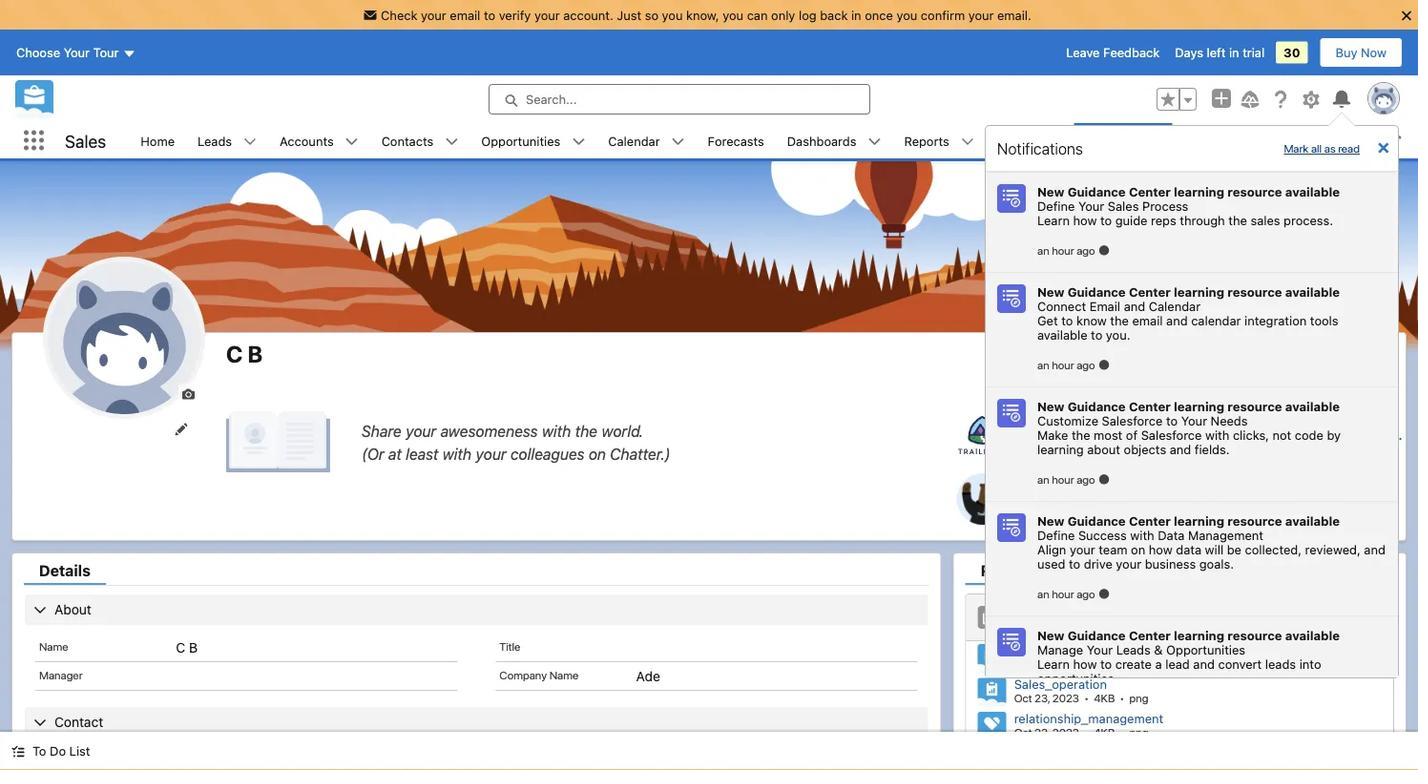 Task type: locate. For each thing, give the bounding box(es) containing it.
title
[[500, 640, 521, 653]]

manage
[[1038, 642, 1084, 657]]

2 horizontal spatial you
[[897, 8, 918, 22]]

ago
[[1077, 243, 1095, 257], [1077, 358, 1095, 371], [1077, 473, 1095, 486], [1077, 587, 1095, 600]]

0 vertical spatial how
[[1073, 213, 1097, 227]]

3 guidance from the top
[[1068, 399, 1126, 413]]

4 center from the top
[[1129, 514, 1171, 528]]

with left fellow
[[1079, 484, 1105, 499]]

kb up relationship_management
[[1101, 692, 1115, 705]]

0 vertical spatial 4 kb
[[1094, 692, 1115, 705]]

oct 23, 2023 down manage at the bottom right of page
[[1014, 658, 1080, 671]]

1 horizontal spatial b
[[248, 341, 263, 368]]

5 resource from the top
[[1228, 628, 1282, 642]]

2 oct 23, 2023 from the top
[[1014, 692, 1080, 705]]

view
[[1157, 752, 1185, 766]]

0 vertical spatial 2023
[[1053, 658, 1080, 671]]

23, for sales_operation
[[1035, 692, 1050, 705]]

opportunities
[[481, 134, 561, 148], [1167, 642, 1246, 657]]

hour for new guidance center learning resource available define your sales process learn how to guide reps through the sales process.
[[1052, 243, 1074, 257]]

an hour ago ● for to
[[1038, 357, 1110, 371]]

0 horizontal spatial you
[[662, 8, 683, 22]]

1 horizontal spatial name
[[550, 668, 579, 682]]

ago for your
[[1077, 587, 1095, 600]]

3 oct from the top
[[1014, 726, 1032, 739]]

4 kb for relationship_management
[[1094, 726, 1115, 739]]

● for your
[[1099, 586, 1110, 600]]

accounts
[[280, 134, 334, 148]]

your up least
[[406, 422, 437, 440]]

center inside new guidance center learning resource available customize salesforce to your needs make the most of salesforce with clicks, not code by learning about objects and fields.
[[1129, 399, 1171, 413]]

your up the learn new skills on trailhead, the fun way to learn salesforce.
[[1181, 413, 1208, 428]]

resource up integration
[[1228, 284, 1282, 299]]

the inside new guidance center learning resource available customize salesforce to your needs make the most of salesforce with clicks, not code by learning about objects and fields.
[[1072, 428, 1091, 442]]

3 oct 23, 2023 from the top
[[1014, 726, 1080, 739]]

4 for relationship_management
[[1094, 726, 1101, 739]]

center inside new guidance center learning resource available manage your leads & opportunities learn how to create a lead and convert leads into opportunities.
[[1129, 628, 1171, 642]]

1 horizontal spatial email
[[1090, 299, 1121, 313]]

leads right home link
[[198, 134, 232, 148]]

and right reviewed, at the right
[[1364, 542, 1386, 557]]

and left fields.
[[1170, 442, 1192, 456]]

the inside new guidance center learning resource available connect email and calendar get to know the email and calendar integration tools available to you.
[[1110, 313, 1129, 327]]

sales left home
[[65, 131, 106, 151]]

guidance inside new guidance center learning resource available define success with data management align your team on how data will be collected, reviewed, and used to drive your business goals.
[[1068, 514, 1126, 528]]

connect inside new guidance center learning resource available connect email and calendar get to know the email and calendar integration tools available to you.
[[1038, 299, 1086, 313]]

sales
[[1251, 213, 1281, 227]]

calendar right know
[[1149, 299, 1201, 313]]

an hour ago ● up the (3+)
[[1038, 586, 1110, 600]]

1 vertical spatial kb
[[1101, 692, 1115, 705]]

4 an hour ago ● from the top
[[1038, 586, 1110, 600]]

2 vertical spatial oct
[[1014, 726, 1032, 739]]

on down world.
[[589, 445, 606, 463]]

1 define from the top
[[1038, 199, 1075, 213]]

0 horizontal spatial in
[[851, 8, 862, 22]]

2 resource from the top
[[1228, 284, 1282, 299]]

guidance
[[1068, 184, 1126, 199], [1068, 284, 1126, 299], [1068, 399, 1126, 413], [1068, 514, 1126, 528], [1068, 628, 1126, 642]]

the down needs
[[1208, 428, 1229, 442]]

1 oct 23, 2023 from the top
[[1014, 658, 1080, 671]]

share
[[362, 422, 402, 440]]

1 2023 from the top
[[1053, 658, 1080, 671]]

0 vertical spatial learn
[[1038, 213, 1070, 227]]

text default image
[[445, 135, 459, 148], [961, 135, 974, 148]]

the inside new guidance center learning resource available define your sales process learn how to guide reps through the sales process.
[[1229, 213, 1248, 227]]

you left can
[[723, 8, 744, 22]]

1 png from the top
[[1130, 658, 1149, 671]]

learning up lead
[[1174, 628, 1225, 642]]

the left most
[[1072, 428, 1091, 442]]

1 ago from the top
[[1077, 243, 1095, 257]]

1 vertical spatial 2023
[[1053, 692, 1080, 705]]

2 hour from the top
[[1052, 358, 1074, 371]]

1 vertical spatial name
[[550, 668, 579, 682]]

define down notifications
[[1038, 199, 1075, 213]]

3 new from the top
[[1038, 399, 1065, 413]]

1 new from the top
[[1038, 184, 1065, 199]]

0 vertical spatial 23,
[[1035, 658, 1050, 671]]

guidance inside new guidance center learning resource available manage your leads & opportunities learn how to create a lead and convert leads into opportunities.
[[1068, 628, 1126, 642]]

you right once
[[897, 8, 918, 22]]

resource for sales
[[1228, 184, 1282, 199]]

email inside new guidance center learning resource available connect email and calendar get to know the email and calendar integration tools available to you.
[[1133, 313, 1163, 327]]

0 vertical spatial sales
[[65, 131, 106, 151]]

resource up the clicks,
[[1228, 399, 1282, 413]]

1 horizontal spatial c b
[[226, 341, 263, 368]]

new inside new guidance center learning resource available connect email and calendar get to know the email and calendar integration tools available to you.
[[1038, 284, 1065, 299]]

on up management
[[1224, 484, 1239, 499]]

view all
[[1157, 752, 1203, 766]]

4 resource from the top
[[1228, 514, 1282, 528]]

available inside new guidance center learning resource available define your sales process learn how to guide reps through the sales process.
[[1286, 184, 1340, 199]]

0 horizontal spatial text default image
[[445, 135, 459, 148]]

leave feedback
[[1066, 45, 1160, 60]]

● up know
[[1099, 242, 1110, 257]]

5 new from the top
[[1038, 628, 1065, 642]]

leads inside list item
[[198, 134, 232, 148]]

to right get
[[1062, 313, 1073, 327]]

1 vertical spatial 4
[[1094, 726, 1101, 739]]

team
[[1099, 542, 1128, 557]]

3 ● from the top
[[1099, 472, 1110, 486]]

4 ago from the top
[[1077, 587, 1095, 600]]

of
[[1126, 428, 1138, 442]]

forecasts
[[708, 134, 764, 148]]

your left email.
[[969, 8, 994, 22]]

on inside share your awesomeness with the world. (or at least with your colleagues on chatter.)
[[589, 445, 606, 463]]

your inside new guidance center learning resource available define your sales process learn how to guide reps through the sales process.
[[1079, 199, 1105, 213]]

text default image inside calendar list item
[[672, 135, 685, 148]]

sales
[[65, 131, 106, 151], [1108, 199, 1139, 213], [1014, 643, 1046, 658]]

available up into
[[1286, 628, 1340, 642]]

to left guide
[[1101, 213, 1112, 227]]

learning for connect email and calendar
[[1174, 284, 1225, 299]]

reps
[[1151, 213, 1177, 227]]

learning inside new guidance center learning resource available define success with data management align your team on how data will be collected, reviewed, and used to drive your business goals.
[[1174, 514, 1225, 528]]

2 define from the top
[[1038, 528, 1075, 542]]

1 oct from the top
[[1014, 658, 1032, 671]]

define
[[1038, 199, 1075, 213], [1038, 528, 1075, 542]]

learn
[[1299, 428, 1330, 442]]

0 horizontal spatial opportunities
[[481, 134, 561, 148]]

home link
[[129, 123, 186, 158]]

list
[[69, 744, 90, 758]]

email right "you."
[[1133, 313, 1163, 327]]

kb
[[1101, 658, 1115, 671], [1101, 692, 1115, 705], [1101, 726, 1115, 739]]

on inside new guidance center learning resource available define success with data management align your team on how data will be collected, reviewed, and used to drive your business goals.
[[1131, 542, 1146, 557]]

1 horizontal spatial leads
[[1117, 642, 1151, 657]]

1 vertical spatial b
[[189, 640, 198, 655]]

2 vertical spatial png
[[1130, 726, 1149, 739]]

4 new from the top
[[1038, 514, 1065, 528]]

3 hour from the top
[[1052, 473, 1074, 486]]

chatter.)
[[610, 445, 671, 463]]

1 horizontal spatial text default image
[[961, 135, 974, 148]]

1 center from the top
[[1129, 184, 1171, 199]]

2 vertical spatial how
[[1073, 657, 1097, 671]]

text default image inside the leads list item
[[244, 135, 257, 148]]

0 horizontal spatial name
[[39, 640, 68, 653]]

4 for sales_operation
[[1094, 692, 1101, 705]]

new inside new guidance center learning resource available customize salesforce to your needs make the most of salesforce with clicks, not code by learning about objects and fields.
[[1038, 399, 1065, 413]]

phone
[[500, 752, 531, 766]]

new down community.
[[1038, 514, 1065, 528]]

2 23, from the top
[[1035, 692, 1050, 705]]

resource inside new guidance center learning resource available define success with data management align your team on how data will be collected, reviewed, and used to drive your business goals.
[[1228, 514, 1282, 528]]

learn down customize
[[1024, 428, 1058, 442]]

0 vertical spatial leads
[[198, 134, 232, 148]]

text default image inside accounts list item
[[345, 135, 359, 148]]

23, for sales
[[1035, 658, 1050, 671]]

with right least
[[443, 445, 472, 463]]

● down about
[[1099, 472, 1110, 486]]

opportunities inside list item
[[481, 134, 561, 148]]

4 ● from the top
[[1099, 586, 1110, 600]]

center up of
[[1129, 399, 1171, 413]]

details link
[[24, 561, 106, 585]]

2 ago from the top
[[1077, 358, 1095, 371]]

new down 'files (3+)' on the right of the page
[[1038, 628, 1065, 642]]

in right back
[[851, 8, 862, 22]]

you right the so
[[662, 8, 683, 22]]

edit about me image
[[226, 411, 331, 473]]

ago for know
[[1077, 358, 1095, 371]]

lead
[[1166, 657, 1190, 671]]

with left the fun
[[1206, 428, 1230, 442]]

connect inside connect with fellow trailblazers on the trailblazer community.
[[1024, 484, 1076, 499]]

how
[[1073, 213, 1097, 227], [1149, 542, 1173, 557], [1073, 657, 1097, 671]]

integration
[[1245, 313, 1307, 327]]

list
[[129, 123, 1418, 158]]

2 vertical spatial learn
[[1038, 657, 1070, 671]]

1 vertical spatial png
[[1130, 692, 1149, 705]]

new inside new guidance center learning resource available manage your leads & opportunities learn how to create a lead and convert leads into opportunities.
[[1038, 628, 1065, 642]]

how inside new guidance center learning resource available manage your leads & opportunities learn how to create a lead and convert leads into opportunities.
[[1073, 657, 1097, 671]]

0 vertical spatial kb
[[1101, 658, 1115, 671]]

new inside new guidance center learning resource available define your sales process learn how to guide reps through the sales process.
[[1038, 184, 1065, 199]]

company name
[[500, 668, 579, 682]]

calendar
[[608, 134, 660, 148], [1149, 299, 1201, 313]]

new up get
[[1038, 284, 1065, 299]]

0 vertical spatial 4
[[1094, 692, 1101, 705]]

read
[[1339, 142, 1360, 155]]

text default image inside dashboards list item
[[868, 135, 882, 148]]

1 vertical spatial leads
[[1117, 642, 1151, 657]]

oct up relationship_management
[[1014, 692, 1032, 705]]

resource for and
[[1228, 628, 1282, 642]]

2 4 kb from the top
[[1094, 726, 1115, 739]]

oct down "sales_operation"
[[1014, 726, 1032, 739]]

available for make the most of salesforce with clicks, not code by learning about objects and fields.
[[1286, 399, 1340, 413]]

buy now button
[[1320, 37, 1403, 68]]

fun
[[1232, 428, 1252, 442]]

and up "you."
[[1124, 299, 1146, 313]]

available inside new guidance center learning resource available define success with data management align your team on how data will be collected, reviewed, and used to drive your business goals.
[[1286, 514, 1340, 528]]

2023 down "sales_operation"
[[1053, 726, 1080, 739]]

text default image for opportunities
[[572, 135, 585, 148]]

guidance up guide
[[1068, 184, 1126, 199]]

an for new guidance center learning resource available customize salesforce to your needs make the most of salesforce with clicks, not code by learning about objects and fields.
[[1038, 473, 1050, 486]]

new guidance center learning resource available define your sales process learn how to guide reps through the sales process.
[[1038, 184, 1340, 227]]

available inside new guidance center learning resource available manage your leads & opportunities learn how to create a lead and convert leads into opportunities.
[[1286, 628, 1340, 642]]

define inside new guidance center learning resource available define your sales process learn how to guide reps through the sales process.
[[1038, 199, 1075, 213]]

3 resource from the top
[[1228, 399, 1282, 413]]

not
[[1273, 428, 1292, 442]]

and inside new guidance center learning resource available manage your leads & opportunities learn how to create a lead and convert leads into opportunities.
[[1194, 657, 1215, 671]]

opportunities down 'search...'
[[481, 134, 561, 148]]

2 2023 from the top
[[1053, 692, 1080, 705]]

center up a
[[1129, 628, 1171, 642]]

0 vertical spatial email
[[1090, 299, 1121, 313]]

ago for to
[[1077, 243, 1095, 257]]

resource inside new guidance center learning resource available customize salesforce to your needs make the most of salesforce with clicks, not code by learning about objects and fields.
[[1228, 399, 1282, 413]]

on inside connect with fellow trailblazers on the trailblazer community.
[[1224, 484, 1239, 499]]

the left trailblazer
[[1242, 484, 1263, 499]]

1 vertical spatial oct 23, 2023
[[1014, 692, 1080, 705]]

center inside new guidance center learning resource available define your sales process learn how to guide reps through the sales process.
[[1129, 184, 1171, 199]]

center inside new guidance center learning resource available define success with data management align your team on how data will be collected, reviewed, and used to drive your business goals.
[[1129, 514, 1171, 528]]

an hour ago ● up know
[[1038, 242, 1110, 257]]

how left data
[[1149, 542, 1173, 557]]

2 vertical spatial oct 23, 2023
[[1014, 726, 1080, 739]]

how up "sales_operation"
[[1073, 657, 1097, 671]]

●
[[1099, 242, 1110, 257], [1099, 357, 1110, 371], [1099, 472, 1110, 486], [1099, 586, 1110, 600]]

3 an hour ago ● from the top
[[1038, 472, 1110, 486]]

available up process.
[[1286, 184, 1340, 199]]

you.
[[1106, 327, 1131, 342]]

oct 23, 2023 down "sales_operation"
[[1014, 726, 1080, 739]]

1 23, from the top
[[1035, 658, 1050, 671]]

3 ago from the top
[[1077, 473, 1095, 486]]

accounts list item
[[268, 123, 370, 158]]

with
[[542, 422, 571, 440], [1206, 428, 1230, 442], [443, 445, 472, 463], [1079, 484, 1105, 499], [1130, 528, 1155, 542]]

text default image inside reports list item
[[961, 135, 974, 148]]

about
[[1087, 442, 1121, 456]]

3 png from the top
[[1130, 726, 1149, 739]]

about
[[54, 602, 91, 618]]

learning inside new guidance center learning resource available connect email and calendar get to know the email and calendar integration tools available to you.
[[1174, 284, 1225, 299]]

tour
[[93, 45, 119, 60]]

text default image for accounts
[[345, 135, 359, 148]]

resource inside new guidance center learning resource available manage your leads & opportunities learn how to create a lead and convert leads into opportunities.
[[1228, 628, 1282, 642]]

text default image for calendar
[[672, 135, 685, 148]]

oct 23, 2023 for sales_operation
[[1014, 692, 1080, 705]]

just
[[617, 8, 642, 22]]

with inside new guidance center learning resource available customize salesforce to your needs make the most of salesforce with clicks, not code by learning about objects and fields.
[[1206, 428, 1230, 442]]

2 vertical spatial kb
[[1101, 726, 1115, 739]]

2 vertical spatial sales
[[1014, 643, 1046, 658]]

new down notifications
[[1038, 184, 1065, 199]]

resource inside new guidance center learning resource available define your sales process learn how to guide reps through the sales process.
[[1228, 184, 1282, 199]]

1 an hour ago ● from the top
[[1038, 242, 1110, 257]]

3 an from the top
[[1038, 473, 1050, 486]]

center down connect with fellow trailblazers on the trailblazer community.
[[1129, 514, 1171, 528]]

your inside dropdown button
[[64, 45, 90, 60]]

leads
[[198, 134, 232, 148], [1117, 642, 1151, 657]]

0 horizontal spatial leads
[[198, 134, 232, 148]]

now
[[1361, 45, 1387, 60]]

data
[[1158, 528, 1185, 542]]

reports list item
[[893, 123, 986, 158]]

1 horizontal spatial calendar
[[1149, 299, 1201, 313]]

2 new from the top
[[1038, 284, 1065, 299]]

related
[[981, 561, 1037, 579]]

0 vertical spatial c
[[226, 341, 243, 368]]

guidance for the
[[1068, 399, 1126, 413]]

2 guidance from the top
[[1068, 284, 1126, 299]]

your up the 5
[[1087, 642, 1113, 657]]

2 horizontal spatial sales
[[1108, 199, 1139, 213]]

1 resource from the top
[[1228, 184, 1282, 199]]

5 guidance from the top
[[1068, 628, 1126, 642]]

your left the tour at the top left of the page
[[64, 45, 90, 60]]

way
[[1255, 428, 1280, 442]]

0 horizontal spatial b
[[189, 640, 198, 655]]

define up used
[[1038, 528, 1075, 542]]

5 kb
[[1094, 658, 1115, 671]]

center inside new guidance center learning resource available connect email and calendar get to know the email and calendar integration tools available to you.
[[1129, 284, 1171, 299]]

hour for new guidance center learning resource available connect email and calendar get to know the email and calendar integration tools available to you.
[[1052, 358, 1074, 371]]

0 vertical spatial opportunities
[[481, 134, 561, 148]]

center up reps
[[1129, 184, 1171, 199]]

4 up relationship_management
[[1094, 692, 1101, 705]]

1 vertical spatial email
[[39, 752, 66, 766]]

● for know
[[1099, 357, 1110, 371]]

by
[[1327, 428, 1341, 442]]

0 vertical spatial connect
[[1038, 299, 1086, 313]]

text default image
[[244, 135, 257, 148], [345, 135, 359, 148], [572, 135, 585, 148], [672, 135, 685, 148], [868, 135, 882, 148], [1366, 606, 1379, 620], [11, 745, 25, 758]]

1 vertical spatial 23,
[[1035, 692, 1050, 705]]

learning for customize salesforce to your needs
[[1174, 399, 1225, 413]]

1 vertical spatial connect
[[1024, 484, 1076, 499]]

1 text default image from the left
[[445, 135, 459, 148]]

ago for the
[[1077, 473, 1095, 486]]

0 horizontal spatial email
[[39, 752, 66, 766]]

be
[[1227, 542, 1242, 557]]

1 hour from the top
[[1052, 243, 1074, 257]]

center
[[1129, 184, 1171, 199], [1129, 284, 1171, 299], [1129, 399, 1171, 413], [1129, 514, 1171, 528], [1129, 628, 1171, 642]]

available inside new guidance center learning resource available customize salesforce to your needs make the most of salesforce with clicks, not code by learning about objects and fields.
[[1286, 399, 1340, 413]]

opportunities right & at the bottom right of page
[[1167, 642, 1246, 657]]

● down drive
[[1099, 586, 1110, 600]]

learning for define your sales process
[[1174, 184, 1225, 199]]

an up community.
[[1038, 473, 1050, 486]]

4 kb up relationship_management
[[1094, 692, 1115, 705]]

30
[[1284, 45, 1301, 60]]

guidance inside new guidance center learning resource available connect email and calendar get to know the email and calendar integration tools available to you.
[[1068, 284, 1126, 299]]

1 vertical spatial define
[[1038, 528, 1075, 542]]

guidance for your
[[1068, 514, 1126, 528]]

0 horizontal spatial c
[[176, 640, 185, 655]]

most
[[1094, 428, 1123, 442]]

available up code
[[1286, 399, 1340, 413]]

name
[[39, 640, 68, 653], [550, 668, 579, 682]]

2 text default image from the left
[[961, 135, 974, 148]]

the left world.
[[575, 422, 598, 440]]

the right know
[[1110, 313, 1129, 327]]

3 2023 from the top
[[1053, 726, 1080, 739]]

0 vertical spatial oct
[[1014, 658, 1032, 671]]

hour up community.
[[1052, 473, 1074, 486]]

center for with
[[1129, 514, 1171, 528]]

3 center from the top
[[1129, 399, 1171, 413]]

2 center from the top
[[1129, 284, 1171, 299]]

to up trailhead,
[[1166, 413, 1178, 428]]

resource up the sales
[[1228, 184, 1282, 199]]

2 ● from the top
[[1099, 357, 1110, 371]]

email.
[[998, 8, 1032, 22]]

with inside new guidance center learning resource available define success with data management align your team on how data will be collected, reviewed, and used to drive your business goals.
[[1130, 528, 1155, 542]]

ago up know
[[1077, 243, 1095, 257]]

4 an from the top
[[1038, 587, 1050, 600]]

sales left process at the right top
[[1108, 199, 1139, 213]]

1 kb from the top
[[1101, 658, 1115, 671]]

new inside new guidance center learning resource available define success with data management align your team on how data will be collected, reviewed, and used to drive your business goals.
[[1038, 514, 1065, 528]]

available for align your team on how data will be collected, reviewed, and used to drive your business goals.
[[1286, 514, 1340, 528]]

2 png from the top
[[1130, 692, 1149, 705]]

an for new guidance center learning resource available define your sales process learn how to guide reps through the sales process.
[[1038, 243, 1050, 257]]

1 horizontal spatial email
[[1133, 313, 1163, 327]]

dashboards
[[787, 134, 857, 148]]

resource up convert
[[1228, 628, 1282, 642]]

0 vertical spatial email
[[450, 8, 480, 22]]

group
[[1157, 88, 1197, 111]]

text default image for dashboards
[[868, 135, 882, 148]]

oct for sales
[[1014, 658, 1032, 671]]

2 4 from the top
[[1094, 726, 1101, 739]]

text default image inside contacts list item
[[445, 135, 459, 148]]

opportunities list item
[[470, 123, 597, 158]]

1 guidance from the top
[[1068, 184, 1126, 199]]

1 vertical spatial calendar
[[1149, 299, 1201, 313]]

sales down files at the right bottom of page
[[1014, 643, 1046, 658]]

hour down get
[[1052, 358, 1074, 371]]

2 an hour ago ● from the top
[[1038, 357, 1110, 371]]

1 ● from the top
[[1099, 242, 1110, 257]]

community.
[[1024, 499, 1098, 513]]

0 vertical spatial png
[[1130, 658, 1149, 671]]

0 vertical spatial b
[[248, 341, 263, 368]]

1 vertical spatial opportunities
[[1167, 642, 1246, 657]]

the inside share your awesomeness with the world. (or at least with your colleagues on chatter.)
[[575, 422, 598, 440]]

1 vertical spatial email
[[1133, 313, 1163, 327]]

3 kb from the top
[[1101, 726, 1115, 739]]

4 guidance from the top
[[1068, 514, 1126, 528]]

0 vertical spatial define
[[1038, 199, 1075, 213]]

resource up collected,
[[1228, 514, 1282, 528]]

trailblazer
[[1266, 484, 1331, 499]]

text default image inside files element
[[1366, 606, 1379, 620]]

learning down customize
[[1038, 442, 1084, 456]]

guidance inside new guidance center learning resource available define your sales process learn how to guide reps through the sales process.
[[1068, 184, 1126, 199]]

png left a
[[1130, 658, 1149, 671]]

and
[[1124, 299, 1146, 313], [1167, 313, 1188, 327], [1170, 442, 1192, 456], [1364, 542, 1386, 557], [1194, 657, 1215, 671]]

2 oct from the top
[[1014, 692, 1032, 705]]

0 horizontal spatial calendar
[[608, 134, 660, 148]]

1 4 kb from the top
[[1094, 692, 1115, 705]]

your right "check"
[[421, 8, 447, 22]]

text default image right contacts
[[445, 135, 459, 148]]

(or
[[362, 445, 384, 463]]

5 center from the top
[[1129, 628, 1171, 642]]

0 vertical spatial oct 23, 2023
[[1014, 658, 1080, 671]]

salesforce up skills
[[1102, 413, 1163, 428]]

define inside new guidance center learning resource available define success with data management align your team on how data will be collected, reviewed, and used to drive your business goals.
[[1038, 528, 1075, 542]]

text default image for leads
[[244, 135, 257, 148]]

● for to
[[1099, 242, 1110, 257]]

learn
[[1038, 213, 1070, 227], [1024, 428, 1058, 442], [1038, 657, 1070, 671]]

learning up calendar
[[1174, 284, 1225, 299]]

1 vertical spatial oct
[[1014, 692, 1032, 705]]

email up "you."
[[1090, 299, 1121, 313]]

1 vertical spatial c b
[[176, 640, 198, 655]]

resource inside new guidance center learning resource available connect email and calendar get to know the email and calendar integration tools available to you.
[[1228, 284, 1282, 299]]

2023 down manage at the bottom right of page
[[1053, 658, 1080, 671]]

2 vertical spatial 2023
[[1053, 726, 1080, 739]]

1 vertical spatial how
[[1149, 542, 1173, 557]]

how left guide
[[1073, 213, 1097, 227]]

1 vertical spatial sales
[[1108, 199, 1139, 213]]

1 an from the top
[[1038, 243, 1050, 257]]

to inside new guidance center learning resource available define your sales process learn how to guide reps through the sales process.
[[1101, 213, 1112, 227]]

name up manager
[[39, 640, 68, 653]]

hour
[[1052, 243, 1074, 257], [1052, 358, 1074, 371], [1052, 473, 1074, 486], [1052, 587, 1074, 600]]

guidance for know
[[1068, 284, 1126, 299]]

learning inside new guidance center learning resource available define your sales process learn how to guide reps through the sales process.
[[1174, 184, 1225, 199]]

1 horizontal spatial you
[[723, 8, 744, 22]]

0 vertical spatial name
[[39, 640, 68, 653]]

2 an from the top
[[1038, 358, 1050, 371]]

text default image for reports
[[961, 135, 974, 148]]

2 kb from the top
[[1101, 692, 1115, 705]]

2 vertical spatial 23,
[[1035, 726, 1050, 739]]

oct 23, 2023
[[1014, 658, 1080, 671], [1014, 692, 1080, 705], [1014, 726, 1080, 739]]

new for customize salesforce to your needs
[[1038, 399, 1065, 413]]

1 vertical spatial in
[[1229, 45, 1240, 60]]

4 kb for sales_operation
[[1094, 692, 1115, 705]]

calendar inside list item
[[608, 134, 660, 148]]

opportunities inside new guidance center learning resource available manage your leads & opportunities learn how to create a lead and convert leads into opportunities.
[[1167, 642, 1246, 657]]

2 you from the left
[[723, 8, 744, 22]]

days
[[1175, 45, 1204, 60]]

0 vertical spatial calendar
[[608, 134, 660, 148]]

23, down manage at the bottom right of page
[[1035, 658, 1050, 671]]

email
[[1090, 299, 1121, 313], [39, 752, 66, 766]]

to inside new guidance center learning resource available customize salesforce to your needs make the most of salesforce with clicks, not code by learning about objects and fields.
[[1166, 413, 1178, 428]]

an hour ago ● up community.
[[1038, 472, 1110, 486]]

to do list
[[32, 744, 90, 758]]

leave feedback link
[[1066, 45, 1160, 60]]

text default image for contacts
[[445, 135, 459, 148]]

guidance inside new guidance center learning resource available customize salesforce to your needs make the most of salesforce with clicks, not code by learning about objects and fields.
[[1068, 399, 1126, 413]]

know,
[[686, 8, 719, 22]]

learning up 'through'
[[1174, 184, 1225, 199]]

trailhead,
[[1144, 428, 1205, 442]]

text default image inside "opportunities" list item
[[572, 135, 585, 148]]

oct 23, 2023 for sales
[[1014, 658, 1080, 671]]

an down get
[[1038, 358, 1050, 371]]

0 vertical spatial in
[[851, 8, 862, 22]]

1 horizontal spatial sales
[[1014, 643, 1046, 658]]

trailblazers
[[1149, 484, 1221, 499]]

awesomeness
[[441, 422, 538, 440]]

text default image right reports
[[961, 135, 974, 148]]

resource
[[1228, 184, 1282, 199], [1228, 284, 1282, 299], [1228, 399, 1282, 413], [1228, 514, 1282, 528], [1228, 628, 1282, 642]]

view all link
[[967, 743, 1394, 770]]

23, down "sales_operation"
[[1035, 726, 1050, 739]]

with left the data in the right of the page
[[1130, 528, 1155, 542]]

leave
[[1066, 45, 1100, 60]]

guidance for to
[[1068, 184, 1126, 199]]

4 hour from the top
[[1052, 587, 1074, 600]]

on right most
[[1125, 428, 1140, 442]]

1 vertical spatial 4 kb
[[1094, 726, 1115, 739]]

1 horizontal spatial opportunities
[[1167, 642, 1246, 657]]

your
[[64, 45, 90, 60], [1079, 199, 1105, 213], [1181, 413, 1208, 428], [1087, 642, 1113, 657]]

to left create
[[1101, 657, 1112, 671]]

available up tools
[[1286, 284, 1340, 299]]

can
[[747, 8, 768, 22]]

and inside new guidance center learning resource available define success with data management align your team on how data will be collected, reviewed, and used to drive your business goals.
[[1364, 542, 1386, 557]]

leads
[[1266, 657, 1296, 671]]

3 23, from the top
[[1035, 726, 1050, 739]]

learning up data
[[1174, 514, 1225, 528]]

kb for sales
[[1101, 658, 1115, 671]]

an
[[1038, 243, 1050, 257], [1038, 358, 1050, 371], [1038, 473, 1050, 486], [1038, 587, 1050, 600]]

ade
[[636, 668, 660, 684]]

1 4 from the top
[[1094, 692, 1101, 705]]

guidance up the 5
[[1068, 628, 1126, 642]]

process.
[[1284, 213, 1334, 227]]

ago down drive
[[1077, 587, 1095, 600]]



Task type: vqa. For each thing, say whether or not it's contained in the screenshot.
topmost Acme (Sample) link
no



Task type: describe. For each thing, give the bounding box(es) containing it.
calendar
[[1192, 313, 1241, 327]]

● for the
[[1099, 472, 1110, 486]]

0 horizontal spatial email
[[450, 8, 480, 22]]

skills
[[1090, 428, 1122, 442]]

all
[[1189, 752, 1203, 766]]

23, for relationship_management
[[1035, 726, 1050, 739]]

learning for define success with data management
[[1174, 514, 1225, 528]]

png for relationship_management
[[1130, 726, 1149, 739]]

sales_operation
[[1014, 677, 1107, 692]]

resource for will
[[1228, 514, 1282, 528]]

tarashultz49@gmail.com link
[[176, 752, 329, 768]]

contacts
[[382, 134, 434, 148]]

your inside new guidance center learning resource available customize salesforce to your needs make the most of salesforce with clicks, not code by learning about objects and fields.
[[1181, 413, 1208, 428]]

new for define your sales process
[[1038, 184, 1065, 199]]

quotes list item
[[986, 123, 1075, 158]]

fields.
[[1195, 442, 1230, 456]]

opportunities.
[[1038, 671, 1118, 685]]

calendar inside new guidance center learning resource available connect email and calendar get to know the email and calendar integration tools available to you.
[[1149, 299, 1201, 313]]

share your awesomeness with the world. (or at least with your colleagues on chatter.)
[[362, 422, 671, 463]]

an hour ago ● for align
[[1038, 586, 1110, 600]]

with up colleagues
[[542, 422, 571, 440]]

leads link
[[186, 123, 244, 158]]

salesforce right of
[[1141, 428, 1202, 442]]

world.
[[602, 422, 644, 440]]

to inside new guidance center learning resource available define success with data management align your team on how data will be collected, reviewed, and used to drive your business goals.
[[1069, 557, 1081, 571]]

define for how
[[1038, 199, 1075, 213]]

an for new guidance center learning resource available define success with data management align your team on how data will be collected, reviewed, and used to drive your business goals.
[[1038, 587, 1050, 600]]

your right drive
[[1116, 557, 1142, 571]]

data
[[1176, 542, 1202, 557]]

process
[[1143, 199, 1189, 213]]

resource for integration
[[1228, 284, 1282, 299]]

an hour ago ● for how
[[1038, 242, 1110, 257]]

to left verify
[[484, 8, 496, 22]]

to do list button
[[0, 732, 102, 770]]

customize
[[1038, 413, 1099, 428]]

dashboards list item
[[776, 123, 893, 158]]

an for new guidance center learning resource available connect email and calendar get to know the email and calendar integration tools available to you.
[[1038, 358, 1050, 371]]

to inside new guidance center learning resource available manage your leads & opportunities learn how to create a lead and convert leads into opportunities.
[[1101, 657, 1112, 671]]

your inside new guidance center learning resource available manage your leads & opportunities learn how to create a lead and convert leads into opportunities.
[[1087, 642, 1113, 657]]

collected,
[[1245, 542, 1302, 557]]

learning inside new guidance center learning resource available manage your leads & opportunities learn how to create a lead and convert leads into opportunities.
[[1174, 628, 1225, 642]]

text default image inside to do list button
[[11, 745, 25, 758]]

least
[[406, 445, 439, 463]]

1 horizontal spatial in
[[1229, 45, 1240, 60]]

how inside new guidance center learning resource available define success with data management align your team on how data will be collected, reviewed, and used to drive your business goals.
[[1149, 542, 1173, 557]]

email inside new guidance center learning resource available connect email and calendar get to know the email and calendar integration tools available to you.
[[1090, 299, 1121, 313]]

and left calendar
[[1167, 313, 1188, 327]]

guidance for how
[[1068, 628, 1126, 642]]

mark all as read link
[[1277, 134, 1368, 163]]

search...
[[526, 92, 577, 107]]

choose your tour button
[[15, 37, 137, 68]]

center for to
[[1129, 399, 1171, 413]]

trial
[[1243, 45, 1265, 60]]

(3+)
[[1047, 610, 1076, 626]]

5
[[1094, 658, 1101, 671]]

new for define success with data management
[[1038, 514, 1065, 528]]

resource for clicks,
[[1228, 399, 1282, 413]]

check
[[381, 8, 418, 22]]

success
[[1079, 528, 1127, 542]]

do
[[50, 744, 66, 758]]

kb for relationship_management
[[1101, 726, 1115, 739]]

notifications
[[998, 139, 1083, 158]]

once
[[865, 8, 893, 22]]

learn new skills on trailhead, the fun way to learn salesforce.
[[1024, 428, 1403, 442]]

colleagues
[[511, 445, 585, 463]]

leads inside new guidance center learning resource available manage your leads & opportunities learn how to create a lead and convert leads into opportunities.
[[1117, 642, 1151, 657]]

hour for new guidance center learning resource available define success with data management align your team on how data will be collected, reviewed, and used to drive your business goals.
[[1052, 587, 1074, 600]]

search... button
[[489, 84, 871, 115]]

an hour ago ● for make
[[1038, 472, 1110, 486]]

leads list item
[[186, 123, 268, 158]]

0 vertical spatial c b
[[226, 341, 263, 368]]

png for sales_operation
[[1130, 692, 1149, 705]]

center for sales
[[1129, 184, 1171, 199]]

oct for sales_operation
[[1014, 692, 1032, 705]]

relationship_management
[[1014, 711, 1164, 726]]

quotes link
[[986, 123, 1050, 158]]

sales inside files element
[[1014, 643, 1046, 658]]

your left team
[[1070, 542, 1096, 557]]

days left in trial
[[1175, 45, 1265, 60]]

hour for new guidance center learning resource available customize salesforce to your needs make the most of salesforce with clicks, not code by learning about objects and fields.
[[1052, 473, 1074, 486]]

through
[[1180, 213, 1225, 227]]

all
[[1311, 142, 1322, 155]]

learn inside new guidance center learning resource available manage your leads & opportunities learn how to create a lead and convert leads into opportunities.
[[1038, 657, 1070, 671]]

account.
[[563, 8, 614, 22]]

0 horizontal spatial sales
[[65, 131, 106, 151]]

so
[[645, 8, 659, 22]]

code
[[1295, 428, 1324, 442]]

2023 for relationship_management
[[1053, 726, 1080, 739]]

available for get to know the email and calendar integration tools available to you.
[[1286, 284, 1340, 299]]

oct for relationship_management
[[1014, 726, 1032, 739]]

to left "you."
[[1091, 327, 1103, 342]]

dashboards link
[[776, 123, 868, 158]]

reports
[[904, 134, 950, 148]]

home
[[141, 134, 175, 148]]

your right verify
[[535, 8, 560, 22]]

and inside new guidance center learning resource available customize salesforce to your needs make the most of salesforce with clicks, not code by learning about objects and fields.
[[1170, 442, 1192, 456]]

choose
[[16, 45, 60, 60]]

1 vertical spatial learn
[[1024, 428, 1058, 442]]

2023 for sales_operation
[[1053, 692, 1080, 705]]

the inside connect with fellow trailblazers on the trailblazer community.
[[1242, 484, 1263, 499]]

new for connect email and calendar
[[1038, 284, 1065, 299]]

to right way
[[1283, 428, 1296, 442]]

calendar link
[[597, 123, 672, 158]]

× button
[[1369, 134, 1398, 162]]

1 vertical spatial c
[[176, 640, 185, 655]]

buy now
[[1336, 45, 1387, 60]]

files element
[[966, 594, 1395, 770]]

contact button
[[25, 707, 928, 738]]

new guidance center learning resource available manage your leads & opportunities learn how to create a lead and convert leads into opportunities.
[[1038, 628, 1340, 685]]

1 you from the left
[[662, 8, 683, 22]]

details
[[39, 561, 90, 579]]

calendar list item
[[597, 123, 696, 158]]

0 horizontal spatial c b
[[176, 640, 198, 655]]

center for leads
[[1129, 628, 1171, 642]]

list containing home
[[129, 123, 1418, 158]]

know
[[1077, 313, 1107, 327]]

goals.
[[1200, 557, 1234, 571]]

center for and
[[1129, 284, 1171, 299]]

verify
[[499, 8, 531, 22]]

at
[[388, 445, 402, 463]]

guide
[[1116, 213, 1148, 227]]

feedback
[[1104, 45, 1160, 60]]

3 you from the left
[[897, 8, 918, 22]]

define for align
[[1038, 528, 1075, 542]]

opportunities link
[[470, 123, 572, 158]]

kb for sales_operation
[[1101, 692, 1115, 705]]

contacts list item
[[370, 123, 470, 158]]

choose your tour
[[16, 45, 119, 60]]

as
[[1325, 142, 1336, 155]]

png for sales
[[1130, 658, 1149, 671]]

align
[[1038, 542, 1067, 557]]

how inside new guidance center learning resource available define your sales process learn how to guide reps through the sales process.
[[1073, 213, 1097, 227]]

into
[[1300, 657, 1322, 671]]

1 horizontal spatial c
[[226, 341, 243, 368]]

sales inside new guidance center learning resource available define your sales process learn how to guide reps through the sales process.
[[1108, 199, 1139, 213]]

salesforce.
[[1333, 428, 1403, 442]]

manager
[[39, 668, 83, 682]]

needs
[[1211, 413, 1248, 428]]

contact
[[54, 715, 103, 730]]

with inside connect with fellow trailblazers on the trailblazer community.
[[1079, 484, 1105, 499]]

new guidance center learning resource available define success with data management align your team on how data will be collected, reviewed, and used to drive your business goals.
[[1038, 514, 1386, 571]]

drive
[[1084, 557, 1113, 571]]

tools
[[1311, 313, 1339, 327]]

files
[[1012, 610, 1043, 626]]

oct 23, 2023 for relationship_management
[[1014, 726, 1080, 739]]

your down awesomeness
[[476, 445, 507, 463]]

management
[[1188, 528, 1264, 542]]

mark
[[1284, 142, 1309, 155]]

learn inside new guidance center learning resource available define your sales process learn how to guide reps through the sales process.
[[1038, 213, 1070, 227]]

create
[[1116, 657, 1152, 671]]

available for learn how to guide reps through the sales process.
[[1286, 184, 1340, 199]]

company
[[500, 668, 547, 682]]

available left "you."
[[1038, 327, 1088, 342]]

2023 for sales
[[1053, 658, 1080, 671]]

×
[[1377, 135, 1391, 161]]

business
[[1145, 557, 1196, 571]]

forecasts link
[[696, 123, 776, 158]]

convert
[[1218, 657, 1262, 671]]



